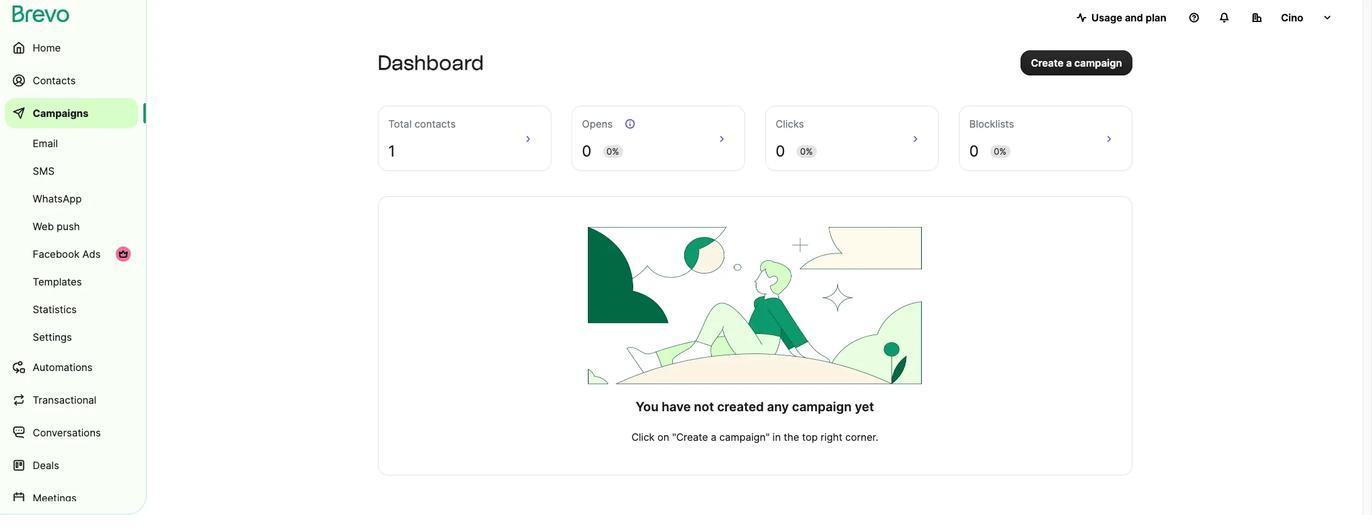 Task type: vqa. For each thing, say whether or not it's contained in the screenshot.
AM
no



Task type: describe. For each thing, give the bounding box(es) containing it.
0% for clicks
[[800, 146, 813, 157]]

templates
[[33, 276, 82, 288]]

total contacts
[[388, 118, 456, 130]]

usage and plan button
[[1067, 5, 1177, 30]]

create a campaign
[[1031, 57, 1123, 69]]

a inside button
[[1067, 57, 1072, 69]]

create
[[1031, 57, 1064, 69]]

click
[[632, 431, 655, 443]]

right
[[821, 431, 843, 443]]

1 vertical spatial campaign
[[792, 399, 852, 415]]

meetings
[[33, 492, 77, 505]]

you have not created any campaign yet
[[636, 399, 874, 415]]

and
[[1125, 11, 1144, 24]]

usage
[[1092, 11, 1123, 24]]

dashboard
[[378, 51, 484, 75]]

yet
[[855, 399, 874, 415]]

transactional link
[[5, 385, 138, 415]]

0 for clicks
[[776, 142, 785, 160]]

conversations link
[[5, 418, 138, 448]]

home link
[[5, 33, 138, 63]]

deals link
[[5, 450, 138, 481]]

1 0% from the left
[[607, 146, 619, 157]]

web push
[[33, 220, 80, 233]]

opens
[[582, 118, 613, 130]]

templates link
[[5, 269, 138, 294]]

email
[[33, 137, 58, 150]]

cino button
[[1242, 5, 1343, 30]]

1 0 from the left
[[582, 142, 592, 160]]

click on "create a campaign" in the top right corner.
[[632, 431, 879, 443]]

facebook
[[33, 248, 80, 260]]

the
[[784, 431, 800, 443]]

sms
[[33, 165, 55, 177]]

top
[[802, 431, 818, 443]]

whatsapp link
[[5, 186, 138, 211]]

email link
[[5, 131, 138, 156]]



Task type: locate. For each thing, give the bounding box(es) containing it.
1
[[388, 142, 395, 160]]

0 for blocklists
[[970, 142, 979, 160]]

statistics link
[[5, 297, 138, 322]]

create a campaign button
[[1021, 50, 1133, 75]]

contacts
[[33, 74, 76, 87]]

1 horizontal spatial 0%
[[800, 146, 813, 157]]

0 vertical spatial a
[[1067, 57, 1072, 69]]

plan
[[1146, 11, 1167, 24]]

usage and plan
[[1092, 11, 1167, 24]]

0 horizontal spatial 0%
[[607, 146, 619, 157]]

deals
[[33, 459, 59, 472]]

sms link
[[5, 159, 138, 184]]

automations link
[[5, 352, 138, 382]]

0 down opens
[[582, 142, 592, 160]]

on
[[658, 431, 670, 443]]

settings
[[33, 331, 72, 343]]

0% down blocklists
[[994, 146, 1007, 157]]

corner.
[[846, 431, 879, 443]]

a
[[1067, 57, 1072, 69], [711, 431, 717, 443]]

web
[[33, 220, 54, 233]]

left___rvooi image
[[118, 249, 128, 259]]

1 horizontal spatial campaign
[[1075, 57, 1123, 69]]

campaign up right
[[792, 399, 852, 415]]

a right '"create'
[[711, 431, 717, 443]]

home
[[33, 42, 61, 54]]

transactional
[[33, 394, 96, 406]]

not
[[694, 399, 714, 415]]

settings link
[[5, 325, 138, 350]]

blocklists
[[970, 118, 1015, 130]]

campaigns
[[33, 107, 89, 120]]

clicks
[[776, 118, 804, 130]]

0% down clicks
[[800, 146, 813, 157]]

2 horizontal spatial 0
[[970, 142, 979, 160]]

3 0 from the left
[[970, 142, 979, 160]]

statistics
[[33, 303, 77, 316]]

3 0% from the left
[[994, 146, 1007, 157]]

1 horizontal spatial 0
[[776, 142, 785, 160]]

facebook ads
[[33, 248, 101, 260]]

you
[[636, 399, 659, 415]]

1 horizontal spatial a
[[1067, 57, 1072, 69]]

0 horizontal spatial 0
[[582, 142, 592, 160]]

facebook ads link
[[5, 242, 138, 267]]

meetings link
[[5, 483, 138, 513]]

2 horizontal spatial 0%
[[994, 146, 1007, 157]]

created
[[717, 399, 764, 415]]

in
[[773, 431, 781, 443]]

2 0 from the left
[[776, 142, 785, 160]]

1 vertical spatial a
[[711, 431, 717, 443]]

0
[[582, 142, 592, 160], [776, 142, 785, 160], [970, 142, 979, 160]]

2 0% from the left
[[800, 146, 813, 157]]

"create
[[672, 431, 708, 443]]

contacts
[[415, 118, 456, 130]]

total
[[388, 118, 412, 130]]

0 down blocklists
[[970, 142, 979, 160]]

cino
[[1282, 11, 1304, 24]]

web push link
[[5, 214, 138, 239]]

campaign"
[[720, 431, 770, 443]]

conversations
[[33, 427, 101, 439]]

0%
[[607, 146, 619, 157], [800, 146, 813, 157], [994, 146, 1007, 157]]

have
[[662, 399, 691, 415]]

0 horizontal spatial a
[[711, 431, 717, 443]]

0 vertical spatial campaign
[[1075, 57, 1123, 69]]

0 horizontal spatial campaign
[[792, 399, 852, 415]]

push
[[57, 220, 80, 233]]

campaign inside button
[[1075, 57, 1123, 69]]

ads
[[82, 248, 101, 260]]

0 down clicks
[[776, 142, 785, 160]]

any
[[767, 399, 789, 415]]

automations
[[33, 361, 93, 374]]

contacts link
[[5, 65, 138, 96]]

campaign down "usage"
[[1075, 57, 1123, 69]]

whatsapp
[[33, 192, 82, 205]]

campaigns link
[[5, 98, 138, 128]]

0% down opens
[[607, 146, 619, 157]]

campaign
[[1075, 57, 1123, 69], [792, 399, 852, 415]]

a right create
[[1067, 57, 1072, 69]]

0% for blocklists
[[994, 146, 1007, 157]]



